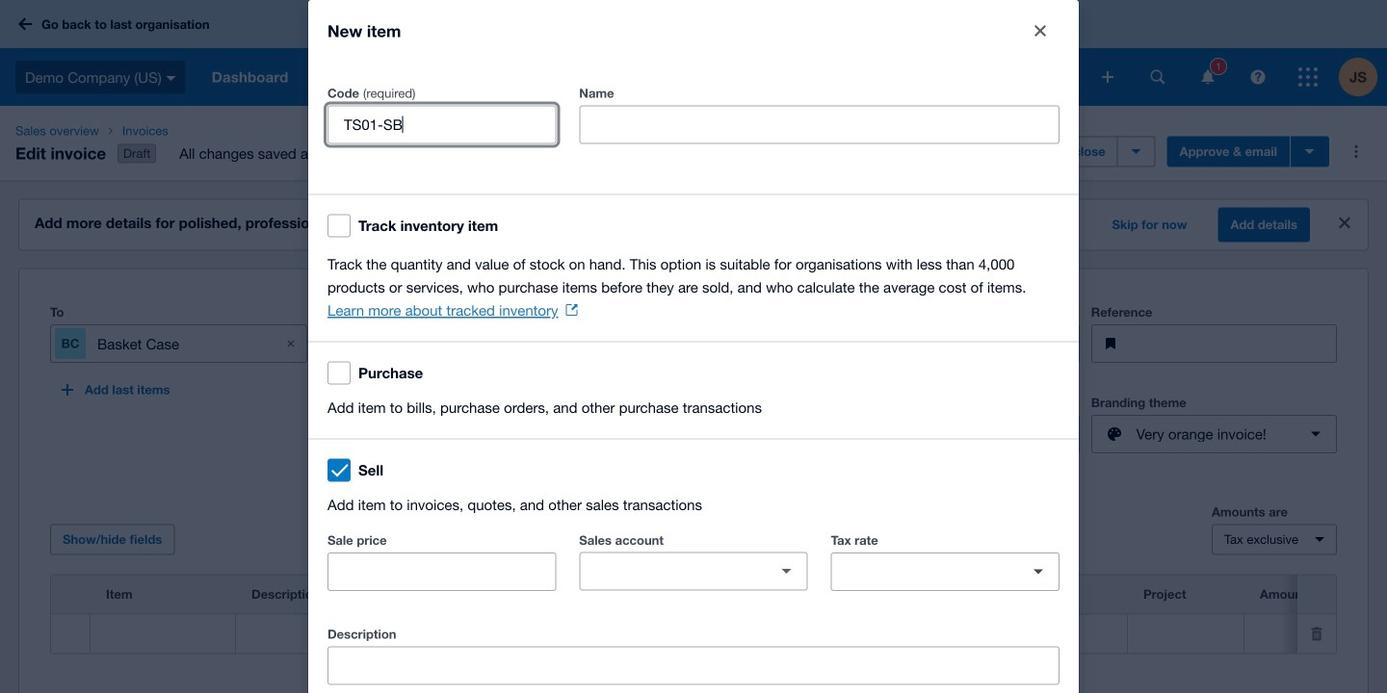 Task type: locate. For each thing, give the bounding box(es) containing it.
more date options image
[[527, 325, 565, 363]]

None text field
[[329, 106, 555, 143], [329, 648, 1059, 685], [329, 106, 555, 143], [329, 648, 1059, 685]]

invoice number element
[[834, 325, 1080, 363]]

dialog
[[308, 0, 1079, 694]]

svg image
[[1251, 70, 1266, 84], [166, 76, 176, 81]]

1 horizontal spatial svg image
[[1251, 70, 1266, 84]]

None text field
[[580, 106, 1059, 143], [365, 326, 519, 362], [623, 326, 776, 362], [881, 326, 1079, 362], [1138, 326, 1337, 362], [329, 554, 555, 591], [236, 616, 496, 653], [580, 106, 1059, 143], [365, 326, 519, 362], [623, 326, 776, 362], [881, 326, 1079, 362], [1138, 326, 1337, 362], [329, 554, 555, 591], [236, 616, 496, 653]]

None field
[[497, 616, 574, 653], [575, 616, 720, 653], [1245, 616, 1388, 653], [497, 616, 574, 653], [575, 616, 720, 653], [1245, 616, 1388, 653]]

svg image
[[18, 18, 32, 30], [1299, 67, 1318, 87], [1151, 70, 1166, 84], [1202, 70, 1215, 84], [1103, 71, 1114, 83]]

banner
[[0, 0, 1388, 106]]



Task type: vqa. For each thing, say whether or not it's contained in the screenshot.
contact in the 'popup button'
no



Task type: describe. For each thing, give the bounding box(es) containing it.
tax rate, image
[[1034, 570, 1044, 575]]

close modal image
[[1022, 12, 1060, 50]]

0 horizontal spatial svg image
[[166, 76, 176, 81]]

invoice line item list element
[[50, 575, 1388, 655]]

more date options image
[[784, 325, 823, 363]]

close image
[[1340, 217, 1351, 229]]



